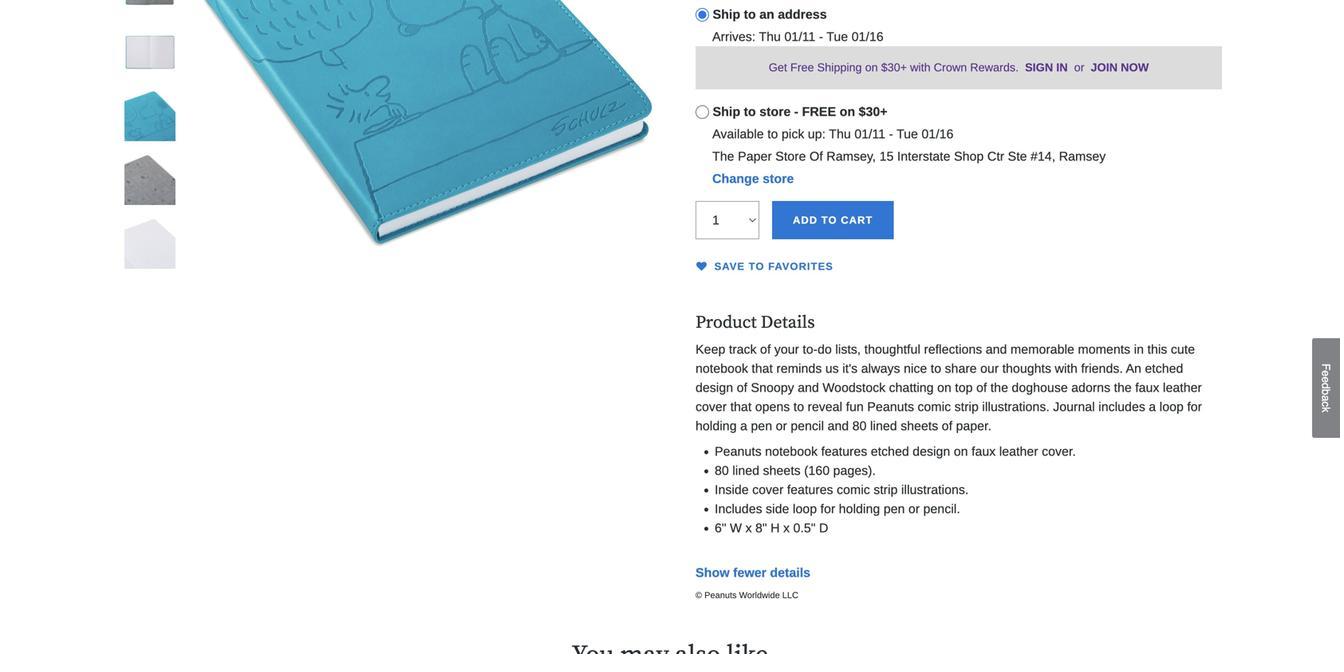 Task type: vqa. For each thing, say whether or not it's contained in the screenshot.
W
yes



Task type: locate. For each thing, give the bounding box(es) containing it.
1 horizontal spatial or
[[909, 502, 920, 516]]

0 horizontal spatial notebook
[[696, 362, 748, 376]]

loop
[[1160, 400, 1184, 414], [793, 502, 817, 516]]

to up available
[[744, 104, 756, 119]]

1 horizontal spatial a
[[1149, 400, 1157, 414]]

1 horizontal spatial with
[[1055, 362, 1078, 376]]

1 vertical spatial comic
[[837, 483, 870, 497]]

0 horizontal spatial 80
[[715, 464, 729, 478]]

on inside peanuts notebook features etched design on faux leather cover. 80 lined sheets (160 pages). inside cover features comic strip illustrations. includes side loop for holding pen or pencil. 6" w x 8" h x 0.5" d
[[954, 445, 969, 459]]

leather left cover.
[[1000, 445, 1039, 459]]

features down (160
[[787, 483, 834, 497]]

save to favorites
[[711, 260, 834, 272]]

0 horizontal spatial design
[[696, 381, 734, 395]]

01/11 up 15
[[855, 127, 886, 141]]

comic
[[918, 400, 951, 414], [837, 483, 870, 497]]

faux
[[1136, 381, 1160, 395], [972, 445, 996, 459]]

0 vertical spatial 01/16
[[852, 30, 884, 44]]

1 horizontal spatial holding
[[839, 502, 880, 516]]

x right h
[[784, 521, 790, 536]]

store
[[776, 149, 806, 163]]

1 vertical spatial 01/11
[[855, 127, 886, 141]]

1 vertical spatial in
[[1135, 343, 1144, 357]]

lined inside peanuts notebook features etched design on faux leather cover. 80 lined sheets (160 pages). inside cover features comic strip illustrations. includes side loop for holding pen or pencil. 6" w x 8" h x 0.5" d
[[733, 464, 760, 478]]

on
[[866, 61, 878, 74], [840, 104, 856, 119], [938, 381, 952, 395], [954, 445, 969, 459]]

on inside keep track of your to-do lists, thoughtful reflections and memorable moments in this cute notebook that reminds us it's always nice to share our thoughts with friends. an etched design of snoopy and woodstock chatting on top of the doghouse adorns the faux leather cover that opens to reveal fun peanuts comic strip illustrations. journal includes a loop for holding a pen or pencil and 80 lined sheets of paper.
[[938, 381, 952, 395]]

on down "paper."
[[954, 445, 969, 459]]

0 horizontal spatial and
[[798, 381, 819, 395]]

on left top
[[938, 381, 952, 395]]

rewards.
[[971, 61, 1019, 74]]

and
[[986, 343, 1008, 357], [798, 381, 819, 395], [828, 419, 849, 433]]

doghouse
[[1012, 381, 1068, 395]]

1 horizontal spatial -
[[819, 30, 824, 44]]

fun
[[846, 400, 864, 414]]

loop up 0.5"
[[793, 502, 817, 516]]

a up k
[[1320, 395, 1333, 402]]

1 horizontal spatial leather
[[1164, 381, 1203, 395]]

on right the free
[[840, 104, 856, 119]]

for down the cute
[[1188, 400, 1203, 414]]

0 horizontal spatial thu
[[759, 30, 781, 44]]

cover down keep
[[696, 400, 727, 414]]

0 vertical spatial -
[[819, 30, 824, 44]]

on right shipping
[[866, 61, 878, 74]]

that left opens
[[731, 400, 752, 414]]

or
[[1075, 61, 1085, 74], [776, 419, 788, 433], [909, 502, 920, 516]]

sheets down chatting
[[901, 419, 939, 433]]

0 horizontal spatial sheets
[[763, 464, 801, 478]]

faux down "paper."
[[972, 445, 996, 459]]

0 vertical spatial 01/11
[[785, 30, 816, 44]]

memorable
[[1011, 343, 1075, 357]]

0 vertical spatial holding
[[696, 419, 737, 433]]

ship to an address arrives: thu 01/11 - tue 01/16
[[713, 7, 884, 44]]

features
[[822, 445, 868, 459], [787, 483, 834, 497]]

comic inside keep track of your to-do lists, thoughtful reflections and memorable moments in this cute notebook that reminds us it's always nice to share our thoughts with friends. an etched design of snoopy and woodstock chatting on top of the doghouse adorns the faux leather cover that opens to reveal fun peanuts comic strip illustrations. journal includes a loop for holding a pen or pencil and 80 lined sheets of paper.
[[918, 400, 951, 414]]

ship for ship to store - free on $30+ available to pick up: thu 01/11 - tue 01/16 the paper store of ramsey, 15 interstate shop ctr ste #14, ramsey change store
[[713, 104, 741, 119]]

0 horizontal spatial lined
[[733, 464, 760, 478]]

that up snoopy
[[752, 362, 773, 376]]

design down keep
[[696, 381, 734, 395]]

80 inside keep track of your to-do lists, thoughtful reflections and memorable moments in this cute notebook that reminds us it's always nice to share our thoughts with friends. an etched design of snoopy and woodstock chatting on top of the doghouse adorns the faux leather cover that opens to reveal fun peanuts comic strip illustrations. journal includes a loop for holding a pen or pencil and 80 lined sheets of paper.
[[853, 419, 867, 433]]

1 vertical spatial for
[[821, 502, 836, 516]]

peanuts® snoopy and woodstock faux leather notebook image
[[124, 0, 176, 14], [188, 0, 664, 310], [124, 26, 176, 77], [124, 90, 176, 141], [124, 154, 176, 205], [124, 218, 176, 269]]

with left crown
[[911, 61, 931, 74]]

illustrations. up pencil.
[[902, 483, 969, 497]]

for
[[1188, 400, 1203, 414], [821, 502, 836, 516]]

2 vertical spatial -
[[889, 127, 894, 141]]

$30+ up 15
[[859, 104, 888, 119]]

design up pencil.
[[913, 445, 951, 459]]

2 vertical spatial and
[[828, 419, 849, 433]]

2 vertical spatial or
[[909, 502, 920, 516]]

tue inside ship to an address arrives: thu 01/11 - tue 01/16
[[827, 30, 848, 44]]

1 vertical spatial tue
[[897, 127, 919, 141]]

sheets left (160
[[763, 464, 801, 478]]

or inside keep track of your to-do lists, thoughtful reflections and memorable moments in this cute notebook that reminds us it's always nice to share our thoughts with friends. an etched design of snoopy and woodstock chatting on top of the doghouse adorns the faux leather cover that opens to reveal fun peanuts comic strip illustrations. journal includes a loop for holding a pen or pencil and 80 lined sheets of paper.
[[776, 419, 788, 433]]

0 vertical spatial peanuts
[[868, 400, 915, 414]]

1 vertical spatial lined
[[733, 464, 760, 478]]

and up our
[[986, 343, 1008, 357]]

1 vertical spatial -
[[795, 104, 799, 119]]

0 vertical spatial for
[[1188, 400, 1203, 414]]

or left pencil.
[[909, 502, 920, 516]]

pen down opens
[[751, 419, 773, 433]]

etched inside peanuts notebook features etched design on faux leather cover. 80 lined sheets (160 pages). inside cover features comic strip illustrations. includes side loop for holding pen or pencil. 6" w x 8" h x 0.5" d
[[871, 445, 910, 459]]

peanuts right ©
[[705, 590, 737, 600]]

of
[[810, 149, 823, 163]]

illustrations. down the doghouse
[[983, 400, 1050, 414]]

comic down pages).
[[837, 483, 870, 497]]

0 vertical spatial faux
[[1136, 381, 1160, 395]]

thu inside ship to store - free on $30+ available to pick up: thu 01/11 - tue 01/16 the paper store of ramsey, 15 interstate shop ctr ste #14, ramsey change store
[[829, 127, 851, 141]]

0 horizontal spatial x
[[746, 521, 752, 536]]

strip down top
[[955, 400, 979, 414]]

x left 8"
[[746, 521, 752, 536]]

tue
[[827, 30, 848, 44], [897, 127, 919, 141]]

sheets
[[901, 419, 939, 433], [763, 464, 801, 478]]

store up pick
[[760, 104, 791, 119]]

1 horizontal spatial loop
[[1160, 400, 1184, 414]]

0 vertical spatial design
[[696, 381, 734, 395]]

ship up 'arrives:'
[[713, 7, 741, 22]]

- down address
[[819, 30, 824, 44]]

and down reminds
[[798, 381, 819, 395]]

or down opens
[[776, 419, 788, 433]]

notebook inside keep track of your to-do lists, thoughtful reflections and memorable moments in this cute notebook that reminds us it's always nice to share our thoughts with friends. an etched design of snoopy and woodstock chatting on top of the doghouse adorns the faux leather cover that opens to reveal fun peanuts comic strip illustrations. journal includes a loop for holding a pen or pencil and 80 lined sheets of paper.
[[696, 362, 748, 376]]

tue up interstate
[[897, 127, 919, 141]]

to-
[[803, 343, 818, 357]]

leather down the cute
[[1164, 381, 1203, 395]]

etched
[[1146, 362, 1184, 376], [871, 445, 910, 459]]

0 vertical spatial loop
[[1160, 400, 1184, 414]]

ship up available
[[713, 104, 741, 119]]

ship for ship to an address arrives: thu 01/11 - tue 01/16
[[713, 7, 741, 22]]

the up includes
[[1115, 381, 1132, 395]]

1 vertical spatial peanuts
[[715, 445, 762, 459]]

in left this
[[1135, 343, 1144, 357]]

0 vertical spatial sheets
[[901, 419, 939, 433]]

- up 15
[[889, 127, 894, 141]]

1 vertical spatial 01/16
[[922, 127, 954, 141]]

lined down chatting
[[871, 419, 898, 433]]

1 horizontal spatial tue
[[897, 127, 919, 141]]

holding down pages).
[[839, 502, 880, 516]]

etched down this
[[1146, 362, 1184, 376]]

1 vertical spatial notebook
[[765, 445, 818, 459]]

paper
[[738, 149, 772, 163]]

peanuts
[[868, 400, 915, 414], [715, 445, 762, 459], [705, 590, 737, 600]]

0 horizontal spatial cover
[[696, 400, 727, 414]]

1 vertical spatial strip
[[874, 483, 898, 497]]

1 horizontal spatial cover
[[753, 483, 784, 497]]

1 vertical spatial holding
[[839, 502, 880, 516]]

0 horizontal spatial in
[[1057, 61, 1068, 74]]

pen
[[751, 419, 773, 433], [884, 502, 905, 516]]

0 vertical spatial 80
[[853, 419, 867, 433]]

cover
[[696, 400, 727, 414], [753, 483, 784, 497]]

1 horizontal spatial faux
[[1136, 381, 1160, 395]]

d
[[820, 521, 829, 536]]

or left join
[[1075, 61, 1085, 74]]

0 vertical spatial etched
[[1146, 362, 1184, 376]]

e up the d
[[1320, 371, 1333, 377]]

2 e from the top
[[1320, 377, 1333, 383]]

w
[[730, 521, 742, 536]]

1 horizontal spatial etched
[[1146, 362, 1184, 376]]

2 horizontal spatial a
[[1320, 395, 1333, 402]]

comic down chatting
[[918, 400, 951, 414]]

0 horizontal spatial illustrations.
[[902, 483, 969, 497]]

thu
[[759, 30, 781, 44], [829, 127, 851, 141]]

0.5"
[[794, 521, 816, 536]]

product details
[[696, 312, 815, 334]]

pencil
[[791, 419, 824, 433]]

notebook inside peanuts notebook features etched design on faux leather cover. 80 lined sheets (160 pages). inside cover features comic strip illustrations. includes side loop for holding pen or pencil. 6" w x 8" h x 0.5" d
[[765, 445, 818, 459]]

with
[[911, 61, 931, 74], [1055, 362, 1078, 376]]

ship inside ship to an address arrives: thu 01/11 - tue 01/16
[[713, 7, 741, 22]]

add to cart button
[[773, 201, 894, 239]]

to inside ship to an address arrives: thu 01/11 - tue 01/16
[[744, 7, 756, 22]]

product
[[696, 312, 757, 334]]

0 horizontal spatial pen
[[751, 419, 773, 433]]

01/11 down address
[[785, 30, 816, 44]]

0 horizontal spatial -
[[795, 104, 799, 119]]

store down store
[[763, 171, 794, 186]]

of left snoopy
[[737, 381, 748, 395]]

0 horizontal spatial 01/16
[[852, 30, 884, 44]]

cover.
[[1042, 445, 1076, 459]]

it's
[[843, 362, 858, 376]]

to right save
[[749, 260, 765, 272]]

notebook down pencil
[[765, 445, 818, 459]]

01/11 inside ship to store - free on $30+ available to pick up: thu 01/11 - tue 01/16 the paper store of ramsey, 15 interstate shop ctr ste #14, ramsey change store
[[855, 127, 886, 141]]

$30+
[[882, 61, 907, 74], [859, 104, 888, 119]]

None radio
[[696, 105, 709, 119]]

peanuts inside keep track of your to-do lists, thoughtful reflections and memorable moments in this cute notebook that reminds us it's always nice to share our thoughts with friends. an etched design of snoopy and woodstock chatting on top of the doghouse adorns the faux leather cover that opens to reveal fun peanuts comic strip illustrations. journal includes a loop for holding a pen or pencil and 80 lined sheets of paper.
[[868, 400, 915, 414]]

1 horizontal spatial sheets
[[901, 419, 939, 433]]

strip inside keep track of your to-do lists, thoughtful reflections and memorable moments in this cute notebook that reminds us it's always nice to share our thoughts with friends. an etched design of snoopy and woodstock chatting on top of the doghouse adorns the faux leather cover that opens to reveal fun peanuts comic strip illustrations. journal includes a loop for holding a pen or pencil and 80 lined sheets of paper.
[[955, 400, 979, 414]]

the down our
[[991, 381, 1009, 395]]

1 horizontal spatial pen
[[884, 502, 905, 516]]

1 vertical spatial with
[[1055, 362, 1078, 376]]

None radio
[[696, 8, 709, 22]]

0 vertical spatial comic
[[918, 400, 951, 414]]

1 horizontal spatial strip
[[955, 400, 979, 414]]

add
[[793, 214, 818, 226]]

adorns
[[1072, 381, 1111, 395]]

pen inside peanuts notebook features etched design on faux leather cover. 80 lined sheets (160 pages). inside cover features comic strip illustrations. includes side loop for holding pen or pencil. 6" w x 8" h x 0.5" d
[[884, 502, 905, 516]]

0 horizontal spatial for
[[821, 502, 836, 516]]

for inside keep track of your to-do lists, thoughtful reflections and memorable moments in this cute notebook that reminds us it's always nice to share our thoughts with friends. an etched design of snoopy and woodstock chatting on top of the doghouse adorns the faux leather cover that opens to reveal fun peanuts comic strip illustrations. journal includes a loop for holding a pen or pencil and 80 lined sheets of paper.
[[1188, 400, 1203, 414]]

1 horizontal spatial x
[[784, 521, 790, 536]]

80 down fun
[[853, 419, 867, 433]]

ship inside ship to store - free on $30+ available to pick up: thu 01/11 - tue 01/16 the paper store of ramsey, 15 interstate shop ctr ste #14, ramsey change store
[[713, 104, 741, 119]]

0 horizontal spatial with
[[911, 61, 931, 74]]

0 vertical spatial lined
[[871, 419, 898, 433]]

favorites
[[769, 260, 834, 272]]

1 horizontal spatial design
[[913, 445, 951, 459]]

2 ship from the top
[[713, 104, 741, 119]]

$30+ inside ship to store - free on $30+ available to pick up: thu 01/11 - tue 01/16 the paper store of ramsey, 15 interstate shop ctr ste #14, ramsey change store
[[859, 104, 888, 119]]

01/16 up shipping
[[852, 30, 884, 44]]

notebook down keep
[[696, 362, 748, 376]]

notebook
[[696, 362, 748, 376], [765, 445, 818, 459]]

tue up shipping
[[827, 30, 848, 44]]

1 horizontal spatial 01/16
[[922, 127, 954, 141]]

with down memorable at right
[[1055, 362, 1078, 376]]

share
[[945, 362, 977, 376]]

arrives:
[[713, 30, 756, 44]]

illustrations. inside keep track of your to-do lists, thoughtful reflections and memorable moments in this cute notebook that reminds us it's always nice to share our thoughts with friends. an etched design of snoopy and woodstock chatting on top of the doghouse adorns the faux leather cover that opens to reveal fun peanuts comic strip illustrations. journal includes a loop for holding a pen or pencil and 80 lined sheets of paper.
[[983, 400, 1050, 414]]

01/16 up interstate
[[922, 127, 954, 141]]

0 horizontal spatial etched
[[871, 445, 910, 459]]

#14,
[[1031, 149, 1056, 163]]

product details region
[[118, 0, 1223, 615]]

sheets inside keep track of your to-do lists, thoughtful reflections and memorable moments in this cute notebook that reminds us it's always nice to share our thoughts with friends. an etched design of snoopy and woodstock chatting on top of the doghouse adorns the faux leather cover that opens to reveal fun peanuts comic strip illustrations. journal includes a loop for holding a pen or pencil and 80 lined sheets of paper.
[[901, 419, 939, 433]]

1 horizontal spatial notebook
[[765, 445, 818, 459]]

2 x from the left
[[784, 521, 790, 536]]

f e e d b a c k
[[1320, 364, 1333, 413]]

peanuts down chatting
[[868, 400, 915, 414]]

leather
[[1164, 381, 1203, 395], [1000, 445, 1039, 459]]

to inside save to favorites "link"
[[749, 260, 765, 272]]

1 ship from the top
[[713, 7, 741, 22]]

1 horizontal spatial lined
[[871, 419, 898, 433]]

faux down an
[[1136, 381, 1160, 395]]

this
[[1148, 343, 1168, 357]]

or inside peanuts notebook features etched design on faux leather cover. 80 lined sheets (160 pages). inside cover features comic strip illustrations. includes side loop for holding pen or pencil. 6" w x 8" h x 0.5" d
[[909, 502, 920, 516]]

lined up inside
[[733, 464, 760, 478]]

cart
[[841, 214, 873, 226]]

details
[[770, 566, 811, 580]]

cover inside peanuts notebook features etched design on faux leather cover. 80 lined sheets (160 pages). inside cover features comic strip illustrations. includes side loop for holding pen or pencil. 6" w x 8" h x 0.5" d
[[753, 483, 784, 497]]

- up pick
[[795, 104, 799, 119]]

lined inside keep track of your to-do lists, thoughtful reflections and memorable moments in this cute notebook that reminds us it's always nice to share our thoughts with friends. an etched design of snoopy and woodstock chatting on top of the doghouse adorns the faux leather cover that opens to reveal fun peanuts comic strip illustrations. journal includes a loop for holding a pen or pencil and 80 lined sheets of paper.
[[871, 419, 898, 433]]

features up pages).
[[822, 445, 868, 459]]

1 e from the top
[[1320, 371, 1333, 377]]

2 vertical spatial peanuts
[[705, 590, 737, 600]]

1 horizontal spatial and
[[828, 419, 849, 433]]

strip down pages).
[[874, 483, 898, 497]]

0 horizontal spatial strip
[[874, 483, 898, 497]]

1 horizontal spatial illustrations.
[[983, 400, 1050, 414]]

etched up pages).
[[871, 445, 910, 459]]

1 x from the left
[[746, 521, 752, 536]]

of right top
[[977, 381, 987, 395]]

the
[[713, 149, 735, 163]]

0 vertical spatial cover
[[696, 400, 727, 414]]

for up d
[[821, 502, 836, 516]]

1 vertical spatial etched
[[871, 445, 910, 459]]

that
[[752, 362, 773, 376], [731, 400, 752, 414]]

change store button
[[696, 169, 794, 188]]

0 vertical spatial ship
[[713, 7, 741, 22]]

a inside button
[[1320, 395, 1333, 402]]

2 the from the left
[[1115, 381, 1132, 395]]

up:
[[808, 127, 826, 141]]

f
[[1320, 364, 1333, 371]]

1 vertical spatial store
[[763, 171, 794, 186]]

sheets inside peanuts notebook features etched design on faux leather cover. 80 lined sheets (160 pages). inside cover features comic strip illustrations. includes side loop for holding pen or pencil. 6" w x 8" h x 0.5" d
[[763, 464, 801, 478]]

llc
[[783, 590, 799, 600]]

1 vertical spatial illustrations.
[[902, 483, 969, 497]]

pen left pencil.
[[884, 502, 905, 516]]

1 vertical spatial cover
[[753, 483, 784, 497]]

side
[[766, 502, 790, 516]]

0 horizontal spatial loop
[[793, 502, 817, 516]]

0 horizontal spatial faux
[[972, 445, 996, 459]]

1 vertical spatial sheets
[[763, 464, 801, 478]]

to left an
[[744, 7, 756, 22]]

1 vertical spatial 80
[[715, 464, 729, 478]]

1 vertical spatial ship
[[713, 104, 741, 119]]

pick
[[782, 127, 805, 141]]

cover up side
[[753, 483, 784, 497]]

1 vertical spatial pen
[[884, 502, 905, 516]]

0 horizontal spatial comic
[[837, 483, 870, 497]]

top
[[955, 381, 973, 395]]

none radio inside product details region
[[696, 105, 709, 119]]

a left pencil
[[741, 419, 748, 433]]

$30+ right shipping
[[882, 61, 907, 74]]

loop right includes
[[1160, 400, 1184, 414]]

1 vertical spatial or
[[776, 419, 788, 433]]

1 vertical spatial thu
[[829, 127, 851, 141]]

0 horizontal spatial 01/11
[[785, 30, 816, 44]]

loop inside peanuts notebook features etched design on faux leather cover. 80 lined sheets (160 pages). inside cover features comic strip illustrations. includes side loop for holding pen or pencil. 6" w x 8" h x 0.5" d
[[793, 502, 817, 516]]

add to cart
[[793, 214, 873, 226]]

in right sign
[[1057, 61, 1068, 74]]

worldwide
[[739, 590, 780, 600]]

leather inside keep track of your to-do lists, thoughtful reflections and memorable moments in this cute notebook that reminds us it's always nice to share our thoughts with friends. an etched design of snoopy and woodstock chatting on top of the doghouse adorns the faux leather cover that opens to reveal fun peanuts comic strip illustrations. journal includes a loop for holding a pen or pencil and 80 lined sheets of paper.
[[1164, 381, 1203, 395]]

e up b
[[1320, 377, 1333, 383]]

2 horizontal spatial or
[[1075, 61, 1085, 74]]

in inside keep track of your to-do lists, thoughtful reflections and memorable moments in this cute notebook that reminds us it's always nice to share our thoughts with friends. an etched design of snoopy and woodstock chatting on top of the doghouse adorns the faux leather cover that opens to reveal fun peanuts comic strip illustrations. journal includes a loop for holding a pen or pencil and 80 lined sheets of paper.
[[1135, 343, 1144, 357]]

thu down an
[[759, 30, 781, 44]]

1 horizontal spatial 80
[[853, 419, 867, 433]]

peanuts up inside
[[715, 445, 762, 459]]

strip
[[955, 400, 979, 414], [874, 483, 898, 497]]

80 up inside
[[715, 464, 729, 478]]

thoughts
[[1003, 362, 1052, 376]]

holding up inside
[[696, 419, 737, 433]]

thu right up: in the top of the page
[[829, 127, 851, 141]]

now
[[1121, 61, 1149, 74]]

© peanuts worldwide llc
[[696, 590, 799, 600]]

a right includes
[[1149, 400, 1157, 414]]

and down reveal
[[828, 419, 849, 433]]

reminds
[[777, 362, 822, 376]]



Task type: describe. For each thing, give the bounding box(es) containing it.
pencil.
[[924, 502, 961, 516]]

holding inside keep track of your to-do lists, thoughtful reflections and memorable moments in this cute notebook that reminds us it's always nice to share our thoughts with friends. an etched design of snoopy and woodstock chatting on top of the doghouse adorns the faux leather cover that opens to reveal fun peanuts comic strip illustrations. journal includes a loop for holding a pen or pencil and 80 lined sheets of paper.
[[696, 419, 737, 433]]

0 vertical spatial in
[[1057, 61, 1068, 74]]

ramsey,
[[827, 149, 876, 163]]

©
[[696, 590, 702, 600]]

comic inside peanuts notebook features etched design on faux leather cover. 80 lined sheets (160 pages). inside cover features comic strip illustrations. includes side loop for holding pen or pencil. 6" w x 8" h x 0.5" d
[[837, 483, 870, 497]]

tue inside ship to store - free on $30+ available to pick up: thu 01/11 - tue 01/16 the paper store of ramsey, 15 interstate shop ctr ste #14, ramsey change store
[[897, 127, 919, 141]]

1 vertical spatial features
[[787, 483, 834, 497]]

0 vertical spatial with
[[911, 61, 931, 74]]

illustrations. inside peanuts notebook features etched design on faux leather cover. 80 lined sheets (160 pages). inside cover features comic strip illustrations. includes side loop for holding pen or pencil. 6" w x 8" h x 0.5" d
[[902, 483, 969, 497]]

- inside ship to an address arrives: thu 01/11 - tue 01/16
[[819, 30, 824, 44]]

80 inside peanuts notebook features etched design on faux leather cover. 80 lined sheets (160 pages). inside cover features comic strip illustrations. includes side loop for holding pen or pencil. 6" w x 8" h x 0.5" d
[[715, 464, 729, 478]]

pen inside keep track of your to-do lists, thoughtful reflections and memorable moments in this cute notebook that reminds us it's always nice to share our thoughts with friends. an etched design of snoopy and woodstock chatting on top of the doghouse adorns the faux leather cover that opens to reveal fun peanuts comic strip illustrations. journal includes a loop for holding a pen or pencil and 80 lined sheets of paper.
[[751, 419, 773, 433]]

show
[[696, 566, 730, 580]]

free
[[791, 61, 814, 74]]

design inside peanuts notebook features etched design on faux leather cover. 80 lined sheets (160 pages). inside cover features comic strip illustrations. includes side loop for holding pen or pencil. 6" w x 8" h x 0.5" d
[[913, 445, 951, 459]]

woodstock
[[823, 381, 886, 395]]

6"
[[715, 521, 727, 536]]

etched inside keep track of your to-do lists, thoughtful reflections and memorable moments in this cute notebook that reminds us it's always nice to share our thoughts with friends. an etched design of snoopy and woodstock chatting on top of the doghouse adorns the faux leather cover that opens to reveal fun peanuts comic strip illustrations. journal includes a loop for holding a pen or pencil and 80 lined sheets of paper.
[[1146, 362, 1184, 376]]

crown
[[934, 61, 967, 74]]

your
[[775, 343, 800, 357]]

loop inside keep track of your to-do lists, thoughtful reflections and memorable moments in this cute notebook that reminds us it's always nice to share our thoughts with friends. an etched design of snoopy and woodstock chatting on top of the doghouse adorns the faux leather cover that opens to reveal fun peanuts comic strip illustrations. journal includes a loop for holding a pen or pencil and 80 lined sheets of paper.
[[1160, 400, 1184, 414]]

fewer
[[734, 566, 767, 580]]

includes
[[715, 502, 763, 516]]

ramsey
[[1060, 149, 1106, 163]]

shipping
[[818, 61, 862, 74]]

paper.
[[956, 419, 992, 433]]

to up pencil
[[794, 400, 805, 414]]

01/16 inside ship to store - free on $30+ available to pick up: thu 01/11 - tue 01/16 the paper store of ramsey, 15 interstate shop ctr ste #14, ramsey change store
[[922, 127, 954, 141]]

0 vertical spatial that
[[752, 362, 773, 376]]

0 horizontal spatial a
[[741, 419, 748, 433]]

leather inside peanuts notebook features etched design on faux leather cover. 80 lined sheets (160 pages). inside cover features comic strip illustrations. includes side loop for holding pen or pencil. 6" w x 8" h x 0.5" d
[[1000, 445, 1039, 459]]

on inside ship to store - free on $30+ available to pick up: thu 01/11 - tue 01/16 the paper store of ramsey, 15 interstate shop ctr ste #14, ramsey change store
[[840, 104, 856, 119]]

do
[[818, 343, 832, 357]]

ship to store - free on $30+ available to pick up: thu 01/11 - tue 01/16 the paper store of ramsey, 15 interstate shop ctr ste #14, ramsey change store
[[713, 104, 1106, 186]]

cover inside keep track of your to-do lists, thoughtful reflections and memorable moments in this cute notebook that reminds us it's always nice to share our thoughts with friends. an etched design of snoopy and woodstock chatting on top of the doghouse adorns the faux leather cover that opens to reveal fun peanuts comic strip illustrations. journal includes a loop for holding a pen or pencil and 80 lined sheets of paper.
[[696, 400, 727, 414]]

interstate
[[898, 149, 951, 163]]

for inside peanuts notebook features etched design on faux leather cover. 80 lined sheets (160 pages). inside cover features comic strip illustrations. includes side loop for holding pen or pencil. 6" w x 8" h x 0.5" d
[[821, 502, 836, 516]]

2 horizontal spatial -
[[889, 127, 894, 141]]

with inside keep track of your to-do lists, thoughtful reflections and memorable moments in this cute notebook that reminds us it's always nice to share our thoughts with friends. an etched design of snoopy and woodstock chatting on top of the doghouse adorns the faux leather cover that opens to reveal fun peanuts comic strip illustrations. journal includes a loop for holding a pen or pencil and 80 lined sheets of paper.
[[1055, 362, 1078, 376]]

to
[[822, 214, 838, 226]]

friends.
[[1082, 362, 1124, 376]]

journal
[[1054, 400, 1096, 414]]

h
[[771, 521, 780, 536]]

thoughtful
[[865, 343, 921, 357]]

thu inside ship to an address arrives: thu 01/11 - tue 01/16
[[759, 30, 781, 44]]

our
[[981, 362, 999, 376]]

keep
[[696, 343, 726, 357]]

reflections
[[924, 343, 983, 357]]

0 vertical spatial $30+
[[882, 61, 907, 74]]

address
[[778, 7, 827, 22]]

holding inside peanuts notebook features etched design on faux leather cover. 80 lined sheets (160 pages). inside cover features comic strip illustrations. includes side loop for holding pen or pencil. 6" w x 8" h x 0.5" d
[[839, 502, 880, 516]]

2 horizontal spatial and
[[986, 343, 1008, 357]]

1 vertical spatial and
[[798, 381, 819, 395]]

heart image
[[696, 261, 711, 272]]

sign
[[1026, 61, 1054, 74]]

c
[[1320, 402, 1333, 407]]

peanuts inside peanuts notebook features etched design on faux leather cover. 80 lined sheets (160 pages). inside cover features comic strip illustrations. includes side loop for holding pen or pencil. 6" w x 8" h x 0.5" d
[[715, 445, 762, 459]]

change
[[713, 171, 760, 186]]

1 vertical spatial that
[[731, 400, 752, 414]]

includes
[[1099, 400, 1146, 414]]

show fewer details
[[696, 566, 811, 580]]

01/16 inside ship to an address arrives: thu 01/11 - tue 01/16
[[852, 30, 884, 44]]

shop
[[954, 149, 984, 163]]

opens
[[756, 400, 790, 414]]

snoopy
[[751, 381, 795, 395]]

get free shipping on $30+ with crown rewards. sign in or join now
[[769, 61, 1149, 74]]

design inside keep track of your to-do lists, thoughtful reflections and memorable moments in this cute notebook that reminds us it's always nice to share our thoughts with friends. an etched design of snoopy and woodstock chatting on top of the doghouse adorns the faux leather cover that opens to reveal fun peanuts comic strip illustrations. journal includes a loop for holding a pen or pencil and 80 lined sheets of paper.
[[696, 381, 734, 395]]

ste
[[1008, 149, 1028, 163]]

get
[[769, 61, 788, 74]]

moments
[[1078, 343, 1131, 357]]

always
[[862, 362, 901, 376]]

inside
[[715, 483, 749, 497]]

sign in link
[[1026, 61, 1068, 74]]

b
[[1320, 389, 1333, 395]]

save to favorites link
[[696, 255, 834, 281]]

k
[[1320, 407, 1333, 413]]

of left "paper."
[[942, 419, 953, 433]]

0 vertical spatial or
[[1075, 61, 1085, 74]]

lists,
[[836, 343, 861, 357]]

nice
[[904, 362, 928, 376]]

an
[[760, 7, 775, 22]]

0 vertical spatial store
[[760, 104, 791, 119]]

reveal
[[808, 400, 843, 414]]

save
[[715, 260, 745, 272]]

join now link
[[1091, 61, 1149, 74]]

1 the from the left
[[991, 381, 1009, 395]]

d
[[1320, 383, 1333, 389]]

f e e d b a c k button
[[1313, 338, 1341, 438]]

available
[[713, 127, 764, 141]]

cute
[[1171, 343, 1196, 357]]

of left the your
[[761, 343, 771, 357]]

01/11 inside ship to an address arrives: thu 01/11 - tue 01/16
[[785, 30, 816, 44]]

strip inside peanuts notebook features etched design on faux leather cover. 80 lined sheets (160 pages). inside cover features comic strip illustrations. includes side loop for holding pen or pencil. 6" w x 8" h x 0.5" d
[[874, 483, 898, 497]]

join
[[1091, 61, 1118, 74]]

to left pick
[[768, 127, 778, 141]]

(160
[[805, 464, 830, 478]]

to right nice
[[931, 362, 942, 376]]

pages).
[[834, 464, 876, 478]]

faux inside keep track of your to-do lists, thoughtful reflections and memorable moments in this cute notebook that reminds us it's always nice to share our thoughts with friends. an etched design of snoopy and woodstock chatting on top of the doghouse adorns the faux leather cover that opens to reveal fun peanuts comic strip illustrations. journal includes a loop for holding a pen or pencil and 80 lined sheets of paper.
[[1136, 381, 1160, 395]]

none radio inside product details region
[[696, 8, 709, 22]]

peanuts notebook features etched design on faux leather cover. 80 lined sheets (160 pages). inside cover features comic strip illustrations. includes side loop for holding pen or pencil. 6" w x 8" h x 0.5" d
[[715, 445, 1076, 536]]

8"
[[756, 521, 767, 536]]

free
[[802, 104, 836, 119]]

faux inside peanuts notebook features etched design on faux leather cover. 80 lined sheets (160 pages). inside cover features comic strip illustrations. includes side loop for holding pen or pencil. 6" w x 8" h x 0.5" d
[[972, 445, 996, 459]]

keep track of your to-do lists, thoughtful reflections and memorable moments in this cute notebook that reminds us it's always nice to share our thoughts with friends. an etched design of snoopy and woodstock chatting on top of the doghouse adorns the faux leather cover that opens to reveal fun peanuts comic strip illustrations. journal includes a loop for holding a pen or pencil and 80 lined sheets of paper.
[[696, 343, 1203, 433]]

us
[[826, 362, 839, 376]]

chatting
[[889, 381, 934, 395]]

track
[[729, 343, 757, 357]]

0 vertical spatial features
[[822, 445, 868, 459]]

show fewer details button
[[696, 566, 811, 580]]

an
[[1126, 362, 1142, 376]]



